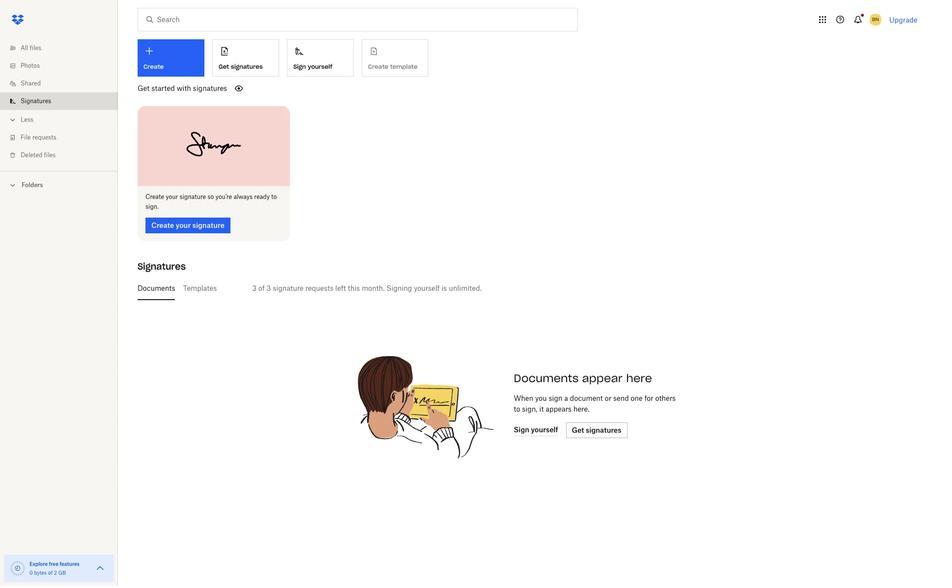 Task type: describe. For each thing, give the bounding box(es) containing it.
shared link
[[8, 75, 118, 92]]

of inside 'explore free features 0 bytes of 2 gb'
[[48, 570, 53, 576]]

1 vertical spatial signatures
[[193, 84, 227, 92]]

0 horizontal spatial yourself
[[308, 63, 332, 70]]

0 horizontal spatial get
[[138, 84, 150, 92]]

upgrade
[[889, 15, 918, 24]]

documents for documents appear here
[[514, 371, 579, 385]]

appear
[[582, 371, 623, 385]]

0 vertical spatial sign yourself
[[293, 63, 332, 70]]

create your signature
[[151, 221, 225, 229]]

0 horizontal spatial sign yourself button
[[287, 39, 354, 77]]

1 horizontal spatial sign
[[514, 426, 529, 434]]

signatures link
[[8, 92, 118, 110]]

templates
[[183, 284, 217, 292]]

1 vertical spatial requests
[[305, 284, 333, 292]]

you're
[[216, 193, 232, 200]]

documents for documents
[[138, 284, 175, 292]]

sign.
[[145, 203, 159, 210]]

quota usage element
[[10, 561, 26, 577]]

signature for create your signature so you're always ready to sign.
[[180, 193, 206, 200]]

shared
[[21, 80, 41, 87]]

is
[[442, 284, 447, 292]]

all
[[21, 44, 28, 52]]

get started with signatures
[[138, 84, 227, 92]]

when you sign a document or send one for others to sign, it appears here.
[[514, 394, 676, 413]]

0 vertical spatial get signatures
[[219, 63, 263, 70]]

0
[[29, 570, 33, 576]]

document
[[570, 394, 603, 402]]

1 vertical spatial yourself
[[414, 284, 440, 292]]

create your signature button
[[145, 218, 230, 233]]

files for all files
[[30, 44, 41, 52]]

bn
[[872, 16, 879, 23]]

create your signature so you're always ready to sign.
[[145, 193, 277, 210]]

1 vertical spatial sign yourself
[[514, 426, 558, 434]]

bn button
[[868, 12, 884, 28]]

1 horizontal spatial get signatures
[[572, 426, 622, 434]]

for
[[645, 394, 654, 402]]

one
[[631, 394, 643, 402]]

photos
[[21, 62, 40, 69]]

to inside create your signature so you're always ready to sign.
[[271, 193, 277, 200]]

unlimited.
[[449, 284, 482, 292]]

deleted
[[21, 151, 42, 159]]

features
[[60, 561, 80, 567]]

month.
[[362, 284, 385, 292]]

explore free features 0 bytes of 2 gb
[[29, 561, 80, 576]]

2 vertical spatial signature
[[273, 284, 304, 292]]

all files
[[21, 44, 41, 52]]

upgrade link
[[889, 15, 918, 24]]

you
[[535, 394, 547, 402]]

explore
[[29, 561, 48, 567]]

with
[[177, 84, 191, 92]]

free
[[49, 561, 58, 567]]

or
[[605, 394, 611, 402]]

always
[[234, 193, 253, 200]]

files for deleted files
[[44, 151, 56, 159]]

create for create your signature
[[151, 221, 174, 229]]

left
[[335, 284, 346, 292]]

file requests link
[[8, 129, 118, 146]]

1 horizontal spatial signatures
[[231, 63, 263, 70]]

signature for create your signature
[[192, 221, 225, 229]]

signatures inside list item
[[21, 97, 51, 105]]

documents appear here
[[514, 371, 652, 385]]

a
[[564, 394, 568, 402]]

here.
[[574, 405, 590, 413]]

signing
[[387, 284, 412, 292]]



Task type: locate. For each thing, give the bounding box(es) containing it.
0 vertical spatial files
[[30, 44, 41, 52]]

signature inside create your signature so you're always ready to sign.
[[180, 193, 206, 200]]

0 horizontal spatial files
[[30, 44, 41, 52]]

gb
[[58, 570, 66, 576]]

sign
[[293, 63, 306, 70], [514, 426, 529, 434]]

create
[[144, 63, 164, 70], [145, 193, 164, 200], [151, 221, 174, 229]]

file
[[21, 134, 31, 141]]

your inside create your signature so you're always ready to sign.
[[166, 193, 178, 200]]

1 horizontal spatial signatures
[[138, 261, 186, 272]]

2 3 from the left
[[267, 284, 271, 292]]

folders
[[22, 181, 43, 189]]

1 3 from the left
[[252, 284, 257, 292]]

signatures
[[21, 97, 51, 105], [138, 261, 186, 272]]

your inside "button"
[[176, 221, 191, 229]]

create for create
[[144, 63, 164, 70]]

1 horizontal spatial 3
[[267, 284, 271, 292]]

1 horizontal spatial yourself
[[414, 284, 440, 292]]

0 vertical spatial sign yourself button
[[287, 39, 354, 77]]

2 horizontal spatial signatures
[[586, 426, 622, 434]]

get up get started with signatures
[[219, 63, 229, 70]]

send
[[613, 394, 629, 402]]

0 horizontal spatial to
[[271, 193, 277, 200]]

0 horizontal spatial signatures
[[21, 97, 51, 105]]

documents up you
[[514, 371, 579, 385]]

your for create your signature
[[176, 221, 191, 229]]

when
[[514, 394, 533, 402]]

0 vertical spatial create
[[144, 63, 164, 70]]

1 horizontal spatial get signatures button
[[566, 422, 627, 438]]

signature inside create your signature "button"
[[192, 221, 225, 229]]

create up started
[[144, 63, 164, 70]]

1 vertical spatial your
[[176, 221, 191, 229]]

0 horizontal spatial sign
[[293, 63, 306, 70]]

0 vertical spatial signature
[[180, 193, 206, 200]]

get signatures
[[219, 63, 263, 70], [572, 426, 622, 434]]

0 vertical spatial sign
[[293, 63, 306, 70]]

0 vertical spatial to
[[271, 193, 277, 200]]

to right ready
[[271, 193, 277, 200]]

create down sign.
[[151, 221, 174, 229]]

files
[[30, 44, 41, 52], [44, 151, 56, 159]]

0 vertical spatial signatures
[[21, 97, 51, 105]]

1 vertical spatial signature
[[192, 221, 225, 229]]

2 vertical spatial get
[[572, 426, 584, 434]]

0 horizontal spatial sign yourself
[[293, 63, 332, 70]]

create inside "button"
[[151, 221, 174, 229]]

sign
[[549, 394, 563, 402]]

file requests
[[21, 134, 56, 141]]

0 vertical spatial documents
[[138, 284, 175, 292]]

get left started
[[138, 84, 150, 92]]

0 horizontal spatial signatures
[[193, 84, 227, 92]]

0 vertical spatial your
[[166, 193, 178, 200]]

requests right file
[[32, 134, 56, 141]]

get
[[219, 63, 229, 70], [138, 84, 150, 92], [572, 426, 584, 434]]

documents tab
[[138, 276, 175, 300]]

here
[[626, 371, 652, 385]]

tab list containing documents
[[138, 276, 914, 300]]

0 vertical spatial of
[[258, 284, 265, 292]]

yourself
[[308, 63, 332, 70], [414, 284, 440, 292], [531, 426, 558, 434]]

signatures
[[231, 63, 263, 70], [193, 84, 227, 92], [586, 426, 622, 434]]

documents
[[138, 284, 175, 292], [514, 371, 579, 385]]

3
[[252, 284, 257, 292], [267, 284, 271, 292]]

less image
[[8, 115, 18, 125]]

your
[[166, 193, 178, 200], [176, 221, 191, 229]]

0 horizontal spatial get signatures button
[[212, 39, 279, 77]]

sign,
[[522, 405, 538, 413]]

to down when
[[514, 405, 520, 413]]

2 vertical spatial create
[[151, 221, 174, 229]]

of inside tab list
[[258, 284, 265, 292]]

1 horizontal spatial to
[[514, 405, 520, 413]]

tab list
[[138, 276, 914, 300]]

deleted files link
[[8, 146, 118, 164]]

1 vertical spatial to
[[514, 405, 520, 413]]

1 vertical spatial documents
[[514, 371, 579, 385]]

1 horizontal spatial requests
[[305, 284, 333, 292]]

others
[[655, 394, 676, 402]]

1 horizontal spatial documents
[[514, 371, 579, 385]]

2 vertical spatial yourself
[[531, 426, 558, 434]]

2 horizontal spatial get
[[572, 426, 584, 434]]

1 horizontal spatial sign yourself
[[514, 426, 558, 434]]

documents inside tab list
[[138, 284, 175, 292]]

dropbox image
[[8, 10, 28, 29]]

to inside when you sign a document or send one for others to sign, it appears here.
[[514, 405, 520, 413]]

list
[[0, 33, 118, 171]]

1 vertical spatial get
[[138, 84, 150, 92]]

your down create your signature so you're always ready to sign.
[[176, 221, 191, 229]]

so
[[208, 193, 214, 200]]

deleted files
[[21, 151, 56, 159]]

0 horizontal spatial requests
[[32, 134, 56, 141]]

bytes
[[34, 570, 47, 576]]

your for create your signature so you're always ready to sign.
[[166, 193, 178, 200]]

1 horizontal spatial get
[[219, 63, 229, 70]]

sign yourself button
[[287, 39, 354, 77], [514, 424, 558, 436]]

create inside popup button
[[144, 63, 164, 70]]

get down here.
[[572, 426, 584, 434]]

0 vertical spatial get signatures button
[[212, 39, 279, 77]]

1 vertical spatial sign
[[514, 426, 529, 434]]

ready
[[254, 193, 270, 200]]

requests
[[32, 134, 56, 141], [305, 284, 333, 292]]

Search text field
[[157, 14, 557, 25]]

2
[[54, 570, 57, 576]]

your up create your signature
[[166, 193, 178, 200]]

1 vertical spatial files
[[44, 151, 56, 159]]

0 horizontal spatial get signatures
[[219, 63, 263, 70]]

1 vertical spatial of
[[48, 570, 53, 576]]

documents left templates
[[138, 284, 175, 292]]

1 vertical spatial signatures
[[138, 261, 186, 272]]

signatures up documents tab
[[138, 261, 186, 272]]

0 vertical spatial get
[[219, 63, 229, 70]]

create inside create your signature so you're always ready to sign.
[[145, 193, 164, 200]]

1 vertical spatial create
[[145, 193, 164, 200]]

this
[[348, 284, 360, 292]]

create for create your signature so you're always ready to sign.
[[145, 193, 164, 200]]

1 horizontal spatial files
[[44, 151, 56, 159]]

1 vertical spatial get signatures
[[572, 426, 622, 434]]

of
[[258, 284, 265, 292], [48, 570, 53, 576]]

3 of 3 signature requests left this month. signing yourself is unlimited.
[[252, 284, 482, 292]]

it
[[539, 405, 544, 413]]

signatures down shared
[[21, 97, 51, 105]]

sign yourself
[[293, 63, 332, 70], [514, 426, 558, 434]]

requests left left
[[305, 284, 333, 292]]

templates tab
[[183, 276, 217, 300]]

files right deleted
[[44, 151, 56, 159]]

signature
[[180, 193, 206, 200], [192, 221, 225, 229], [273, 284, 304, 292]]

0 horizontal spatial documents
[[138, 284, 175, 292]]

files right all at the left top of page
[[30, 44, 41, 52]]

1 horizontal spatial of
[[258, 284, 265, 292]]

0 vertical spatial yourself
[[308, 63, 332, 70]]

0 vertical spatial requests
[[32, 134, 56, 141]]

2 vertical spatial signatures
[[586, 426, 622, 434]]

get signatures button
[[212, 39, 279, 77], [566, 422, 627, 438]]

started
[[151, 84, 175, 92]]

signatures list item
[[0, 92, 118, 110]]

1 vertical spatial sign yourself button
[[514, 424, 558, 436]]

1 horizontal spatial sign yourself button
[[514, 424, 558, 436]]

folders button
[[0, 177, 118, 192]]

to
[[271, 193, 277, 200], [514, 405, 520, 413]]

list containing all files
[[0, 33, 118, 171]]

1 vertical spatial get signatures button
[[566, 422, 627, 438]]

2 horizontal spatial yourself
[[531, 426, 558, 434]]

appears
[[546, 405, 572, 413]]

0 horizontal spatial of
[[48, 570, 53, 576]]

photos link
[[8, 57, 118, 75]]

less
[[21, 116, 33, 123]]

all files link
[[8, 39, 118, 57]]

create up sign.
[[145, 193, 164, 200]]

create button
[[138, 39, 204, 77]]

0 horizontal spatial 3
[[252, 284, 257, 292]]

0 vertical spatial signatures
[[231, 63, 263, 70]]



Task type: vqa. For each thing, say whether or not it's contained in the screenshot.
the WEBP inside Uploads alert
no



